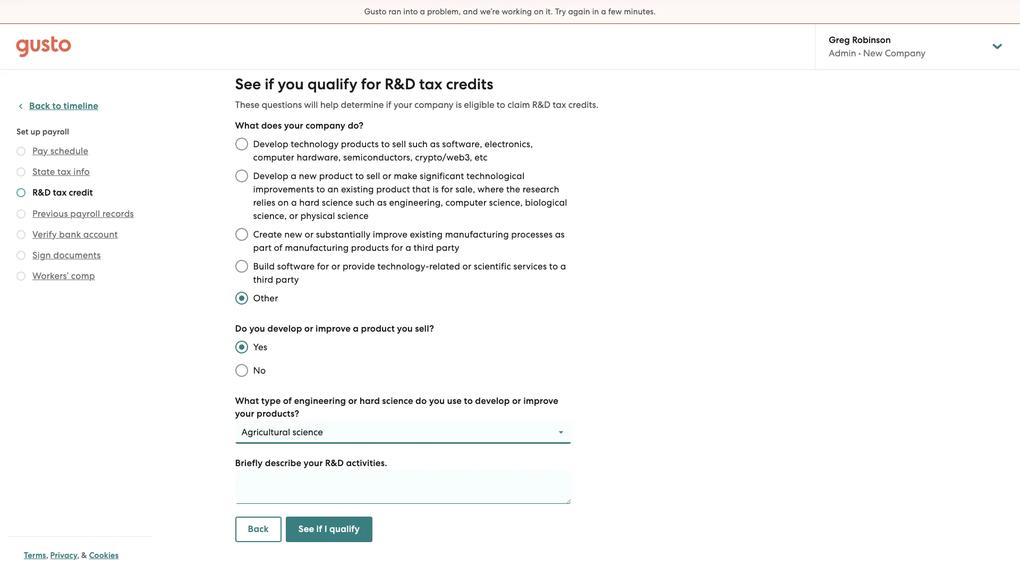 Task type: vqa. For each thing, say whether or not it's contained in the screenshot.
customized to the bottom
no



Task type: describe. For each thing, give the bounding box(es) containing it.
on inside develop a new product to sell or make significant technological improvements to an existing product that is for sale, where the research relies on a hard science such as engineering, computer science, biological science, or physical science
[[278, 197, 289, 208]]

to inside what type of engineering or hard science do you use to develop or improve your products?
[[464, 396, 473, 407]]

terms link
[[24, 551, 46, 560]]

build software for or provide technology-related or scientific services to a third party
[[253, 261, 567, 285]]

will
[[304, 99, 318, 110]]

electronics,
[[485, 139, 533, 149]]

computer inside develop technology products to sell such as software, electronics, computer hardware, semiconductors, crypto/web3, etc
[[253, 152, 295, 163]]

0 horizontal spatial company
[[306, 120, 346, 131]]

new
[[864, 48, 883, 58]]

what for what does your company do?
[[235, 120, 259, 131]]

the
[[507, 184, 521, 195]]

again
[[568, 7, 591, 16]]

documents
[[53, 250, 101, 260]]

part
[[253, 242, 272, 253]]

hard inside develop a new product to sell or make significant technological improvements to an existing product that is for sale, where the research relies on a hard science such as engineering, computer science, biological science, or physical science
[[299, 197, 320, 208]]

check image for workers'
[[16, 272, 26, 281]]

pay schedule button
[[32, 145, 88, 157]]

see if you qualify for r&d tax credits
[[235, 75, 494, 94]]

your right determine
[[394, 99, 412, 110]]

home image
[[16, 36, 71, 57]]

does
[[261, 120, 282, 131]]

biological
[[525, 197, 568, 208]]

technology
[[291, 139, 339, 149]]

back for back to timeline
[[29, 100, 50, 112]]

sell?
[[415, 323, 434, 334]]

try
[[555, 7, 566, 16]]

technology-
[[378, 261, 430, 272]]

and
[[463, 7, 478, 16]]

computer inside develop a new product to sell or make significant technological improvements to an existing product that is for sale, where the research relies on a hard science such as engineering, computer science, biological science, or physical science
[[446, 197, 487, 208]]

minutes.
[[624, 7, 656, 16]]

info
[[73, 166, 90, 177]]

these questions will help determine if your company is eligible to claim r&d tax credits.
[[235, 99, 599, 110]]

sign documents
[[32, 250, 101, 260]]

state tax info
[[32, 166, 90, 177]]

0 vertical spatial payroll
[[42, 127, 69, 137]]

your right does in the top of the page
[[284, 120, 304, 131]]

cookies button
[[89, 549, 119, 562]]

engineering,
[[389, 197, 443, 208]]

develop for develop technology products to sell such as software, electronics, computer hardware, semiconductors, crypto/web3, etc
[[253, 139, 289, 149]]

gusto ran into a problem, and we're working on it. try again in a few minutes.
[[364, 7, 656, 16]]

ran
[[389, 7, 402, 16]]

back to timeline
[[29, 100, 98, 112]]

to inside "build software for or provide technology-related or scientific services to a third party"
[[550, 261, 558, 272]]

check image for sign
[[16, 251, 26, 260]]

your right describe
[[304, 458, 323, 469]]

r&d tax credit list
[[16, 145, 147, 284]]

workers'
[[32, 271, 69, 281]]

physical
[[301, 211, 335, 221]]

privacy
[[50, 551, 77, 560]]

related
[[430, 261, 460, 272]]

0 horizontal spatial science,
[[253, 211, 287, 221]]

Yes radio
[[230, 335, 253, 359]]

develop inside what type of engineering or hard science do you use to develop or improve your products?
[[475, 396, 510, 407]]

a inside create new or substantially improve existing manufacturing processes as part of manufacturing products for a third party
[[406, 242, 412, 253]]

set
[[16, 127, 29, 137]]

greg robinson admin • new company
[[829, 35, 926, 58]]

workers' comp button
[[32, 270, 95, 282]]

do?
[[348, 120, 364, 131]]

to left claim
[[497, 99, 506, 110]]

for inside develop a new product to sell or make significant technological improvements to an existing product that is for sale, where the research relies on a hard science such as engineering, computer science, biological science, or physical science
[[441, 184, 453, 195]]

verify bank account button
[[32, 228, 118, 241]]

sell inside develop a new product to sell or make significant technological improvements to an existing product that is for sale, where the research relies on a hard science such as engineering, computer science, biological science, or physical science
[[367, 171, 381, 181]]

processes
[[512, 229, 553, 240]]

new inside create new or substantially improve existing manufacturing processes as part of manufacturing products for a third party
[[285, 229, 303, 240]]

i
[[325, 524, 327, 535]]

2 , from the left
[[77, 551, 79, 560]]

do
[[416, 396, 427, 407]]

sale,
[[456, 184, 475, 195]]

1 vertical spatial science
[[338, 211, 369, 221]]

briefly
[[235, 458, 263, 469]]

products inside create new or substantially improve existing manufacturing processes as part of manufacturing products for a third party
[[351, 242, 389, 253]]

other
[[253, 293, 278, 304]]

2 check image from the top
[[16, 188, 26, 197]]

tax left "credits."
[[553, 99, 567, 110]]

is inside develop a new product to sell or make significant technological improvements to an existing product that is for sale, where the research relies on a hard science such as engineering, computer science, biological science, or physical science
[[433, 184, 439, 195]]

create new or substantially improve existing manufacturing processes as part of manufacturing products for a third party
[[253, 229, 565, 253]]

if for see if you qualify for r&d tax credits
[[265, 75, 274, 94]]

check image for pay
[[16, 147, 26, 156]]

third inside create new or substantially improve existing manufacturing processes as part of manufacturing products for a third party
[[414, 242, 434, 253]]

back for back
[[248, 524, 269, 535]]

sell inside develop technology products to sell such as software, electronics, computer hardware, semiconductors, crypto/web3, etc
[[392, 139, 406, 149]]

existing inside develop a new product to sell or make significant technological improvements to an existing product that is for sale, where the research relies on a hard science such as engineering, computer science, biological science, or physical science
[[341, 184, 374, 195]]

0 vertical spatial on
[[534, 7, 544, 16]]

scientific
[[474, 261, 511, 272]]

verify bank account
[[32, 229, 118, 240]]

see for see if you qualify for r&d tax credits
[[235, 75, 261, 94]]

check image for previous
[[16, 209, 26, 218]]

for inside "build software for or provide technology-related or scientific services to a third party"
[[317, 261, 329, 272]]

as inside create new or substantially improve existing manufacturing processes as part of manufacturing products for a third party
[[555, 229, 565, 240]]

briefly describe your r&d activities.
[[235, 458, 388, 469]]

credits.
[[569, 99, 599, 110]]

workers' comp
[[32, 271, 95, 281]]

comp
[[71, 271, 95, 281]]

•
[[859, 48, 862, 58]]

no
[[253, 365, 266, 376]]

Build software for or provide technology-related or scientific services to a third party radio
[[230, 255, 253, 278]]

schedule
[[50, 146, 88, 156]]

0 vertical spatial company
[[415, 99, 454, 110]]

an
[[328, 184, 339, 195]]

that
[[413, 184, 431, 195]]

develop a new product to sell or make significant technological improvements to an existing product that is for sale, where the research relies on a hard science such as engineering, computer science, biological science, or physical science
[[253, 171, 568, 221]]

1 vertical spatial product
[[376, 184, 410, 195]]

improve for or
[[316, 323, 351, 334]]

it.
[[546, 7, 553, 16]]

yes
[[253, 342, 268, 352]]

back button
[[235, 517, 282, 542]]

to inside "button"
[[52, 100, 61, 112]]

see if i qualify
[[299, 524, 360, 535]]

r&d up these questions will help determine if your company is eligible to claim r&d tax credits.
[[385, 75, 416, 94]]

payroll inside button
[[70, 208, 100, 219]]

new inside develop a new product to sell or make significant technological improvements to an existing product that is for sale, where the research relies on a hard science such as engineering, computer science, biological science, or physical science
[[299, 171, 317, 181]]

1 horizontal spatial science,
[[489, 197, 523, 208]]

robinson
[[853, 35, 891, 46]]

Briefly describe your R&D activities. text field
[[235, 470, 571, 504]]

Other radio
[[230, 287, 253, 310]]

significant
[[420, 171, 464, 181]]

verify
[[32, 229, 57, 240]]

credits
[[446, 75, 494, 94]]

relies
[[253, 197, 276, 208]]

such inside develop a new product to sell or make significant technological improvements to an existing product that is for sale, where the research relies on a hard science such as engineering, computer science, biological science, or physical science
[[356, 197, 375, 208]]

gusto
[[364, 7, 387, 16]]

Create new or substantially improve existing manufacturing processes as part of manufacturing products for a third party radio
[[230, 223, 253, 246]]

what type of engineering or hard science do you use to develop or improve your products?
[[235, 396, 559, 419]]

these
[[235, 99, 260, 110]]

of inside what type of engineering or hard science do you use to develop or improve your products?
[[283, 396, 292, 407]]

engineering
[[294, 396, 346, 407]]

substantially
[[316, 229, 371, 240]]

back to timeline button
[[16, 100, 98, 113]]



Task type: locate. For each thing, give the bounding box(es) containing it.
see up these
[[235, 75, 261, 94]]

what left type
[[235, 396, 259, 407]]

qualify right i
[[330, 524, 360, 535]]

sell down semiconductors,
[[367, 171, 381, 181]]

1 vertical spatial computer
[[446, 197, 487, 208]]

1 horizontal spatial improve
[[373, 229, 408, 240]]

to right services at the right
[[550, 261, 558, 272]]

science inside what type of engineering or hard science do you use to develop or improve your products?
[[382, 396, 414, 407]]

improvements
[[253, 184, 314, 195]]

develop inside develop a new product to sell or make significant technological improvements to an existing product that is for sale, where the research relies on a hard science such as engineering, computer science, biological science, or physical science
[[253, 171, 289, 181]]

check image
[[16, 167, 26, 176]]

0 horizontal spatial existing
[[341, 184, 374, 195]]

sell up semiconductors,
[[392, 139, 406, 149]]

to up semiconductors,
[[381, 139, 390, 149]]

3 check image from the top
[[16, 209, 26, 218]]

as up crypto/web3,
[[430, 139, 440, 149]]

sign documents button
[[32, 249, 101, 262]]

1 horizontal spatial hard
[[360, 396, 380, 407]]

0 vertical spatial computer
[[253, 152, 295, 163]]

you inside what type of engineering or hard science do you use to develop or improve your products?
[[429, 396, 445, 407]]

0 vertical spatial see
[[235, 75, 261, 94]]

for right software
[[317, 261, 329, 272]]

develop inside develop technology products to sell such as software, electronics, computer hardware, semiconductors, crypto/web3, etc
[[253, 139, 289, 149]]

third inside "build software for or provide technology-related or scientific services to a third party"
[[253, 274, 273, 285]]

computer
[[253, 152, 295, 163], [446, 197, 487, 208]]

for inside create new or substantially improve existing manufacturing processes as part of manufacturing products for a third party
[[391, 242, 403, 253]]

r&d right claim
[[533, 99, 551, 110]]

1 , from the left
[[46, 551, 48, 560]]

1 vertical spatial develop
[[253, 171, 289, 181]]

previous payroll records
[[32, 208, 134, 219]]

improve inside what type of engineering or hard science do you use to develop or improve your products?
[[524, 396, 559, 407]]

existing right an
[[341, 184, 374, 195]]

bank
[[59, 229, 81, 240]]

1 horizontal spatial develop
[[475, 396, 510, 407]]

company up technology
[[306, 120, 346, 131]]

2 horizontal spatial as
[[555, 229, 565, 240]]

is left 'eligible'
[[456, 99, 462, 110]]

check image left pay
[[16, 147, 26, 156]]

timeline
[[64, 100, 98, 112]]

previous payroll records button
[[32, 207, 134, 220]]

a
[[420, 7, 425, 16], [602, 7, 607, 16], [291, 171, 297, 181], [291, 197, 297, 208], [406, 242, 412, 253], [561, 261, 567, 272], [353, 323, 359, 334]]

1 vertical spatial on
[[278, 197, 289, 208]]

such inside develop technology products to sell such as software, electronics, computer hardware, semiconductors, crypto/web3, etc
[[409, 139, 428, 149]]

0 vertical spatial science,
[[489, 197, 523, 208]]

on down improvements
[[278, 197, 289, 208]]

party down software
[[276, 274, 299, 285]]

products up provide
[[351, 242, 389, 253]]

research
[[523, 184, 560, 195]]

if right determine
[[386, 99, 392, 110]]

1 horizontal spatial ,
[[77, 551, 79, 560]]

qualify up help on the top left of the page
[[308, 75, 358, 94]]

up
[[31, 127, 40, 137]]

check image left previous on the left top of the page
[[16, 209, 26, 218]]

party inside "build software for or provide technology-related or scientific services to a third party"
[[276, 274, 299, 285]]

such up crypto/web3,
[[409, 139, 428, 149]]

tax up these questions will help determine if your company is eligible to claim r&d tax credits.
[[420, 75, 443, 94]]

2 vertical spatial improve
[[524, 396, 559, 407]]

new
[[299, 171, 317, 181], [285, 229, 303, 240]]

check image
[[16, 147, 26, 156], [16, 188, 26, 197], [16, 209, 26, 218], [16, 230, 26, 239], [16, 251, 26, 260], [16, 272, 26, 281]]

is right that
[[433, 184, 439, 195]]

0 vertical spatial third
[[414, 242, 434, 253]]

science
[[322, 197, 353, 208], [338, 211, 369, 221], [382, 396, 414, 407]]

0 horizontal spatial payroll
[[42, 127, 69, 137]]

company
[[885, 48, 926, 58]]

0 horizontal spatial see
[[235, 75, 261, 94]]

payroll
[[42, 127, 69, 137], [70, 208, 100, 219]]

science, down relies
[[253, 211, 287, 221]]

previous
[[32, 208, 68, 219]]

0 vertical spatial develop
[[268, 323, 302, 334]]

, left &
[[77, 551, 79, 560]]

as left engineering,
[[377, 197, 387, 208]]

for
[[361, 75, 381, 94], [441, 184, 453, 195], [391, 242, 403, 253], [317, 261, 329, 272]]

1 vertical spatial improve
[[316, 323, 351, 334]]

check image left sign
[[16, 251, 26, 260]]

manufacturing
[[445, 229, 509, 240], [285, 242, 349, 253]]

to right use
[[464, 396, 473, 407]]

products?
[[257, 408, 299, 419]]

if left i
[[317, 524, 322, 535]]

do you develop or improve a product you sell?
[[235, 323, 434, 334]]

r&d left activities.
[[325, 458, 344, 469]]

eligible
[[464, 99, 495, 110]]

terms , privacy , & cookies
[[24, 551, 119, 560]]

develop technology products to sell such as software, electronics, computer hardware, semiconductors, crypto/web3, etc
[[253, 139, 533, 163]]

science down an
[[322, 197, 353, 208]]

a inside "build software for or provide technology-related or scientific services to a third party"
[[561, 261, 567, 272]]

1 vertical spatial science,
[[253, 211, 287, 221]]

pay schedule
[[32, 146, 88, 156]]

tax left info
[[57, 166, 71, 177]]

1 vertical spatial manufacturing
[[285, 242, 349, 253]]

0 horizontal spatial sell
[[367, 171, 381, 181]]

1 horizontal spatial of
[[283, 396, 292, 407]]

4 check image from the top
[[16, 230, 26, 239]]

see
[[235, 75, 261, 94], [299, 524, 314, 535]]

1 horizontal spatial party
[[436, 242, 460, 253]]

0 horizontal spatial third
[[253, 274, 273, 285]]

tax left 'credit'
[[53, 187, 67, 198]]

see inside button
[[299, 524, 314, 535]]

describe
[[265, 458, 302, 469]]

manufacturing up software
[[285, 242, 349, 253]]

develop right use
[[475, 396, 510, 407]]

type
[[261, 396, 281, 407]]

improve for substantially
[[373, 229, 408, 240]]

0 vertical spatial back
[[29, 100, 50, 112]]

0 horizontal spatial as
[[377, 197, 387, 208]]

develop down other
[[268, 323, 302, 334]]

hard right the engineering
[[360, 396, 380, 407]]

credit
[[69, 187, 93, 198]]

few
[[609, 7, 622, 16]]

improve
[[373, 229, 408, 240], [316, 323, 351, 334], [524, 396, 559, 407]]

check image left workers'
[[16, 272, 26, 281]]

check image left verify at the left top
[[16, 230, 26, 239]]

1 vertical spatial is
[[433, 184, 439, 195]]

, left "privacy"
[[46, 551, 48, 560]]

company down the credits
[[415, 99, 454, 110]]

hard inside what type of engineering or hard science do you use to develop or improve your products?
[[360, 396, 380, 407]]

privacy link
[[50, 551, 77, 560]]

0 vertical spatial products
[[341, 139, 379, 149]]

qualify for you
[[308, 75, 358, 94]]

your left products? on the bottom left
[[235, 408, 255, 419]]

1 horizontal spatial such
[[409, 139, 428, 149]]

payroll up pay schedule
[[42, 127, 69, 137]]

0 vertical spatial if
[[265, 75, 274, 94]]

if inside button
[[317, 524, 322, 535]]

party inside create new or substantially improve existing manufacturing processes as part of manufacturing products for a third party
[[436, 242, 460, 253]]

of right part
[[274, 242, 283, 253]]

1 horizontal spatial on
[[534, 7, 544, 16]]

party up related
[[436, 242, 460, 253]]

1 horizontal spatial company
[[415, 99, 454, 110]]

0 horizontal spatial such
[[356, 197, 375, 208]]

such up substantially
[[356, 197, 375, 208]]

as right processes on the top of the page
[[555, 229, 565, 240]]

state
[[32, 166, 55, 177]]

what up 'develop technology products to sell such as software, electronics, computer hardware, semiconductors, crypto/web3, etc' 'option'
[[235, 120, 259, 131]]

1 vertical spatial develop
[[475, 396, 510, 407]]

2 vertical spatial science
[[382, 396, 414, 407]]

2 vertical spatial product
[[361, 323, 395, 334]]

1 what from the top
[[235, 120, 259, 131]]

5 check image from the top
[[16, 251, 26, 260]]

third down build
[[253, 274, 273, 285]]

1 vertical spatial as
[[377, 197, 387, 208]]

check image for verify
[[16, 230, 26, 239]]

where
[[478, 184, 504, 195]]

what inside what type of engineering or hard science do you use to develop or improve your products?
[[235, 396, 259, 407]]

1 vertical spatial third
[[253, 274, 273, 285]]

greg
[[829, 35, 850, 46]]

crypto/web3,
[[415, 152, 473, 163]]

account
[[83, 229, 118, 240]]

0 vertical spatial develop
[[253, 139, 289, 149]]

1 vertical spatial products
[[351, 242, 389, 253]]

if for see if i qualify
[[317, 524, 322, 535]]

product left the sell?
[[361, 323, 395, 334]]

0 horizontal spatial of
[[274, 242, 283, 253]]

state tax info button
[[32, 165, 90, 178]]

to left an
[[317, 184, 325, 195]]

computer down does in the top of the page
[[253, 152, 295, 163]]

science, down the on the top of the page
[[489, 197, 523, 208]]

use
[[447, 396, 462, 407]]

0 horizontal spatial party
[[276, 274, 299, 285]]

check image down check image
[[16, 188, 26, 197]]

software
[[277, 261, 315, 272]]

0 horizontal spatial develop
[[268, 323, 302, 334]]

0 horizontal spatial improve
[[316, 323, 351, 334]]

Develop a new product to sell or make significant technological improvements to an existing product that is for sale, where the research relies on a hard science such as engineering, computer science, biological science, or physical science radio
[[230, 164, 253, 188]]

0 horizontal spatial manufacturing
[[285, 242, 349, 253]]

set up payroll
[[16, 127, 69, 137]]

technological
[[467, 171, 525, 181]]

Develop technology products to sell such as software, electronics, computer hardware, semiconductors, crypto/web3, etc radio
[[230, 132, 253, 156]]

terms
[[24, 551, 46, 560]]

0 vertical spatial science
[[322, 197, 353, 208]]

develop down does in the top of the page
[[253, 139, 289, 149]]

1 horizontal spatial see
[[299, 524, 314, 535]]

0 vertical spatial hard
[[299, 197, 320, 208]]

0 vertical spatial is
[[456, 99, 462, 110]]

No radio
[[230, 359, 253, 382]]

1 vertical spatial new
[[285, 229, 303, 240]]

what for what type of engineering or hard science do you use to develop or improve your products?
[[235, 396, 259, 407]]

1 vertical spatial what
[[235, 396, 259, 407]]

you
[[278, 75, 304, 94], [250, 323, 265, 334], [397, 323, 413, 334], [429, 396, 445, 407]]

products down do?
[[341, 139, 379, 149]]

0 horizontal spatial on
[[278, 197, 289, 208]]

to
[[497, 99, 506, 110], [52, 100, 61, 112], [381, 139, 390, 149], [355, 171, 364, 181], [317, 184, 325, 195], [550, 261, 558, 272], [464, 396, 473, 407]]

6 check image from the top
[[16, 272, 26, 281]]

hard
[[299, 197, 320, 208], [360, 396, 380, 407]]

2 what from the top
[[235, 396, 259, 407]]

0 vertical spatial improve
[[373, 229, 408, 240]]

improve inside create new or substantially improve existing manufacturing processes as part of manufacturing products for a third party
[[373, 229, 408, 240]]

hardware,
[[297, 152, 341, 163]]

,
[[46, 551, 48, 560], [77, 551, 79, 560]]

on left it.
[[534, 7, 544, 16]]

0 horizontal spatial ,
[[46, 551, 48, 560]]

1 vertical spatial if
[[386, 99, 392, 110]]

determine
[[341, 99, 384, 110]]

1 develop from the top
[[253, 139, 289, 149]]

science left do
[[382, 396, 414, 407]]

company
[[415, 99, 454, 110], [306, 120, 346, 131]]

1 vertical spatial such
[[356, 197, 375, 208]]

1 check image from the top
[[16, 147, 26, 156]]

develop up improvements
[[253, 171, 289, 181]]

science,
[[489, 197, 523, 208], [253, 211, 287, 221]]

in
[[593, 7, 599, 16]]

computer down sale,
[[446, 197, 487, 208]]

0 vertical spatial manufacturing
[[445, 229, 509, 240]]

if up questions on the left top of page
[[265, 75, 274, 94]]

1 vertical spatial existing
[[410, 229, 443, 240]]

2 vertical spatial as
[[555, 229, 565, 240]]

1 horizontal spatial computer
[[446, 197, 487, 208]]

1 vertical spatial party
[[276, 274, 299, 285]]

1 vertical spatial of
[[283, 396, 292, 407]]

2 vertical spatial if
[[317, 524, 322, 535]]

1 vertical spatial see
[[299, 524, 314, 535]]

see if i qualify button
[[286, 517, 373, 542]]

science up substantially
[[338, 211, 369, 221]]

for up technology-
[[391, 242, 403, 253]]

or
[[383, 171, 392, 181], [289, 211, 298, 221], [305, 229, 314, 240], [332, 261, 340, 272], [463, 261, 472, 272], [305, 323, 314, 334], [348, 396, 357, 407], [512, 396, 521, 407]]

of inside create new or substantially improve existing manufacturing processes as part of manufacturing products for a third party
[[274, 242, 283, 253]]

third up technology-
[[414, 242, 434, 253]]

your inside what type of engineering or hard science do you use to develop or improve your products?
[[235, 408, 255, 419]]

as inside develop technology products to sell such as software, electronics, computer hardware, semiconductors, crypto/web3, etc
[[430, 139, 440, 149]]

0 vertical spatial of
[[274, 242, 283, 253]]

1 vertical spatial payroll
[[70, 208, 100, 219]]

1 vertical spatial company
[[306, 120, 346, 131]]

into
[[404, 7, 418, 16]]

claim
[[508, 99, 530, 110]]

or inside create new or substantially improve existing manufacturing processes as part of manufacturing products for a third party
[[305, 229, 314, 240]]

1 vertical spatial sell
[[367, 171, 381, 181]]

do
[[235, 323, 247, 334]]

0 horizontal spatial if
[[265, 75, 274, 94]]

0 vertical spatial product
[[319, 171, 353, 181]]

to left timeline
[[52, 100, 61, 112]]

records
[[102, 208, 134, 219]]

hard up physical
[[299, 197, 320, 208]]

see left i
[[299, 524, 314, 535]]

1 vertical spatial back
[[248, 524, 269, 535]]

new down 'hardware,'
[[299, 171, 317, 181]]

etc
[[475, 152, 488, 163]]

product up an
[[319, 171, 353, 181]]

software,
[[442, 139, 483, 149]]

r&d tax credit
[[32, 187, 93, 198]]

0 vertical spatial qualify
[[308, 75, 358, 94]]

we're
[[480, 7, 500, 16]]

0 horizontal spatial hard
[[299, 197, 320, 208]]

0 horizontal spatial back
[[29, 100, 50, 112]]

build
[[253, 261, 275, 272]]

party
[[436, 242, 460, 253], [276, 274, 299, 285]]

existing down engineering,
[[410, 229, 443, 240]]

1 horizontal spatial manufacturing
[[445, 229, 509, 240]]

0 horizontal spatial is
[[433, 184, 439, 195]]

1 vertical spatial qualify
[[330, 524, 360, 535]]

1 vertical spatial hard
[[360, 396, 380, 407]]

what does your company do?
[[235, 120, 364, 131]]

to inside develop technology products to sell such as software, electronics, computer hardware, semiconductors, crypto/web3, etc
[[381, 139, 390, 149]]

products
[[341, 139, 379, 149], [351, 242, 389, 253]]

see for see if i qualify
[[299, 524, 314, 535]]

for down "significant"
[[441, 184, 453, 195]]

1 horizontal spatial is
[[456, 99, 462, 110]]

products inside develop technology products to sell such as software, electronics, computer hardware, semiconductors, crypto/web3, etc
[[341, 139, 379, 149]]

tax inside button
[[57, 166, 71, 177]]

activities.
[[346, 458, 388, 469]]

1 horizontal spatial sell
[[392, 139, 406, 149]]

product down make
[[376, 184, 410, 195]]

of up products? on the bottom left
[[283, 396, 292, 407]]

manufacturing up scientific
[[445, 229, 509, 240]]

1 horizontal spatial if
[[317, 524, 322, 535]]

develop for develop a new product to sell or make significant technological improvements to an existing product that is for sale, where the research relies on a hard science such as engineering, computer science, biological science, or physical science
[[253, 171, 289, 181]]

admin
[[829, 48, 857, 58]]

0 vertical spatial such
[[409, 139, 428, 149]]

1 horizontal spatial as
[[430, 139, 440, 149]]

0 vertical spatial existing
[[341, 184, 374, 195]]

qualify for i
[[330, 524, 360, 535]]

new right create
[[285, 229, 303, 240]]

back inside back to timeline "button"
[[29, 100, 50, 112]]

r&d down state
[[32, 187, 51, 198]]

2 horizontal spatial improve
[[524, 396, 559, 407]]

0 vertical spatial sell
[[392, 139, 406, 149]]

0 horizontal spatial computer
[[253, 152, 295, 163]]

existing inside create new or substantially improve existing manufacturing processes as part of manufacturing products for a third party
[[410, 229, 443, 240]]

1 horizontal spatial third
[[414, 242, 434, 253]]

as inside develop a new product to sell or make significant technological improvements to an existing product that is for sale, where the research relies on a hard science such as engineering, computer science, biological science, or physical science
[[377, 197, 387, 208]]

for up determine
[[361, 75, 381, 94]]

1 horizontal spatial back
[[248, 524, 269, 535]]

qualify inside button
[[330, 524, 360, 535]]

2 develop from the top
[[253, 171, 289, 181]]

to down semiconductors,
[[355, 171, 364, 181]]

cookies
[[89, 551, 119, 560]]

as
[[430, 139, 440, 149], [377, 197, 387, 208], [555, 229, 565, 240]]

r&d inside 'list'
[[32, 187, 51, 198]]

sign
[[32, 250, 51, 260]]

0 vertical spatial new
[[299, 171, 317, 181]]

0 vertical spatial what
[[235, 120, 259, 131]]

2 horizontal spatial if
[[386, 99, 392, 110]]

existing
[[341, 184, 374, 195], [410, 229, 443, 240]]

payroll down 'credit'
[[70, 208, 100, 219]]

back inside back button
[[248, 524, 269, 535]]



